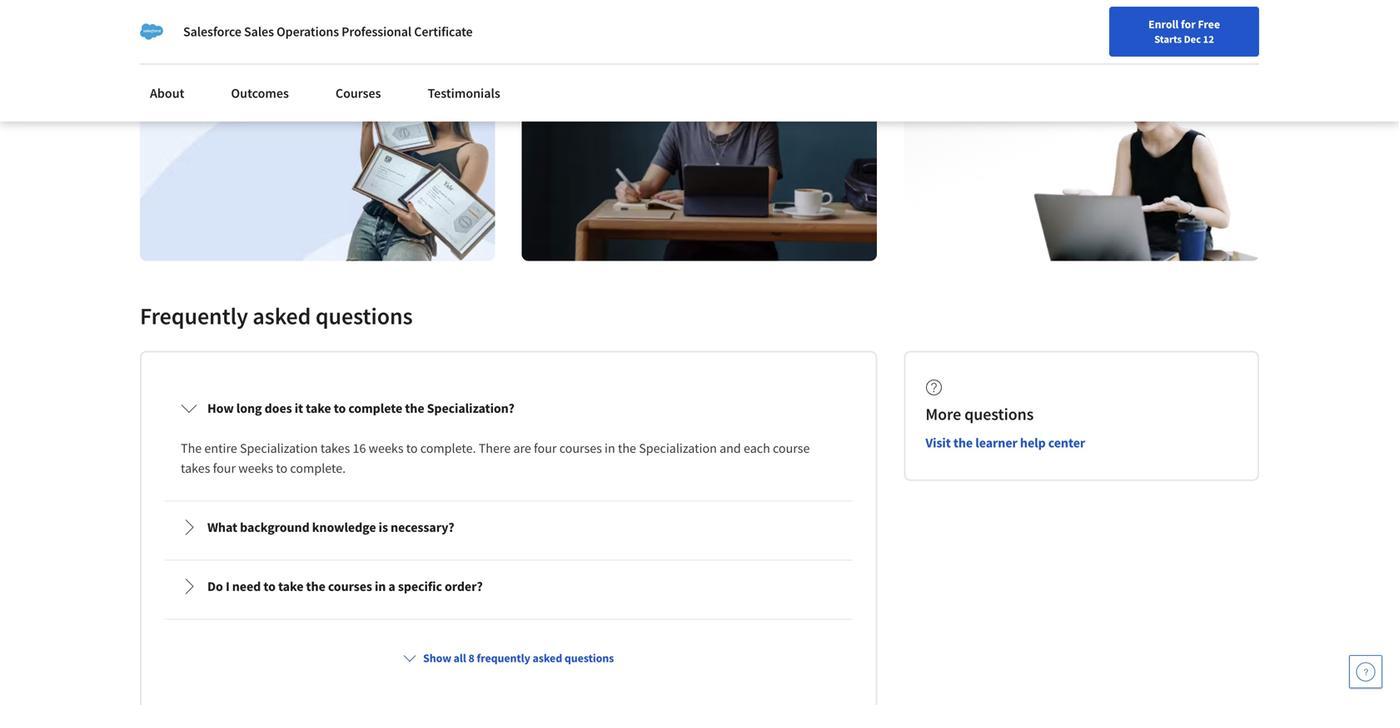 Task type: locate. For each thing, give the bounding box(es) containing it.
background
[[240, 519, 310, 536]]

1 horizontal spatial in
[[605, 440, 615, 457]]

courses right are
[[560, 440, 602, 457]]

takes left the 16
[[321, 440, 350, 457]]

1 horizontal spatial courses
[[560, 440, 602, 457]]

center
[[1049, 435, 1086, 451]]

asked
[[253, 302, 311, 331], [533, 651, 562, 666]]

0 horizontal spatial takes
[[181, 460, 210, 477]]

find your new career
[[937, 52, 1042, 67]]

0 vertical spatial weeks
[[369, 440, 404, 457]]

testimonials link
[[418, 75, 510, 112]]

in
[[605, 440, 615, 457], [375, 578, 386, 595]]

is
[[379, 519, 388, 536]]

four right are
[[534, 440, 557, 457]]

english button
[[1050, 33, 1150, 87]]

courses left a
[[328, 578, 372, 595]]

outcomes
[[231, 85, 289, 102]]

testimonials
[[428, 85, 500, 102]]

0 horizontal spatial take
[[278, 578, 304, 595]]

find your new career link
[[929, 50, 1050, 71]]

0 horizontal spatial specialization
[[240, 440, 318, 457]]

take right it
[[306, 400, 331, 417]]

for
[[1181, 17, 1196, 32]]

to left the complete
[[334, 400, 346, 417]]

help center image
[[1356, 662, 1376, 682]]

salesforce
[[183, 23, 242, 40]]

new
[[985, 52, 1007, 67]]

need
[[232, 578, 261, 595]]

0 vertical spatial courses
[[560, 440, 602, 457]]

take right need
[[278, 578, 304, 595]]

take inside dropdown button
[[306, 400, 331, 417]]

0 vertical spatial in
[[605, 440, 615, 457]]

starts
[[1155, 32, 1182, 46]]

the inside how long does it take to complete the specialization? dropdown button
[[405, 400, 424, 417]]

courses
[[560, 440, 602, 457], [328, 578, 372, 595]]

find
[[937, 52, 959, 67]]

1 vertical spatial takes
[[181, 460, 210, 477]]

weeks right the 16
[[369, 440, 404, 457]]

complete. down specialization?
[[421, 440, 476, 457]]

0 horizontal spatial asked
[[253, 302, 311, 331]]

take inside dropdown button
[[278, 578, 304, 595]]

0 horizontal spatial weeks
[[238, 460, 273, 477]]

weeks
[[369, 440, 404, 457], [238, 460, 273, 477]]

0 horizontal spatial in
[[375, 578, 386, 595]]

what background knowledge is necessary?
[[207, 519, 455, 536]]

courses
[[336, 85, 381, 102]]

0 vertical spatial asked
[[253, 302, 311, 331]]

show notifications image
[[1175, 54, 1195, 74]]

about link
[[140, 75, 194, 112]]

to
[[334, 400, 346, 417], [406, 440, 418, 457], [276, 460, 288, 477], [264, 578, 276, 595]]

1 vertical spatial courses
[[328, 578, 372, 595]]

1 vertical spatial asked
[[533, 651, 562, 666]]

0 horizontal spatial courses
[[328, 578, 372, 595]]

0 vertical spatial takes
[[321, 440, 350, 457]]

specialization down does
[[240, 440, 318, 457]]

2 specialization from the left
[[639, 440, 717, 457]]

None search field
[[237, 44, 637, 77]]

four down entire at the left bottom of page
[[213, 460, 236, 477]]

four
[[534, 440, 557, 457], [213, 460, 236, 477]]

what background knowledge is necessary? button
[[167, 504, 850, 551]]

0 vertical spatial complete.
[[421, 440, 476, 457]]

0 vertical spatial take
[[306, 400, 331, 417]]

for
[[138, 8, 156, 25]]

the
[[405, 400, 424, 417], [954, 435, 973, 451], [618, 440, 636, 457], [306, 578, 326, 595]]

specialization
[[240, 440, 318, 457], [639, 440, 717, 457]]

and
[[720, 440, 741, 457]]

learner
[[976, 435, 1018, 451]]

12
[[1203, 32, 1214, 46]]

more
[[926, 404, 962, 425]]

2 horizontal spatial questions
[[965, 404, 1034, 425]]

questions inside "dropdown button"
[[565, 651, 614, 666]]

1 horizontal spatial four
[[534, 440, 557, 457]]

complete. up what background knowledge is necessary?
[[290, 460, 346, 477]]

1 vertical spatial complete.
[[290, 460, 346, 477]]

businesses
[[159, 8, 220, 25]]

1 vertical spatial four
[[213, 460, 236, 477]]

frequently asked questions
[[140, 302, 413, 331]]

to right need
[[264, 578, 276, 595]]

1 vertical spatial weeks
[[238, 460, 273, 477]]

questions
[[316, 302, 413, 331], [965, 404, 1034, 425], [565, 651, 614, 666]]

1 horizontal spatial questions
[[565, 651, 614, 666]]

about
[[150, 85, 184, 102]]

complete.
[[421, 440, 476, 457], [290, 460, 346, 477]]

weeks down long
[[238, 460, 273, 477]]

in inside the entire specialization takes 16 weeks to complete. there are four courses in the specialization and each course takes four weeks to complete.
[[605, 440, 615, 457]]

0 horizontal spatial questions
[[316, 302, 413, 331]]

takes
[[321, 440, 350, 457], [181, 460, 210, 477]]

the
[[181, 440, 202, 457]]

1 vertical spatial questions
[[965, 404, 1034, 425]]

1 vertical spatial take
[[278, 578, 304, 595]]

to inside dropdown button
[[334, 400, 346, 417]]

8
[[469, 651, 475, 666]]

specific
[[398, 578, 442, 595]]

take
[[306, 400, 331, 417], [278, 578, 304, 595]]

enroll
[[1149, 17, 1179, 32]]

1 horizontal spatial take
[[306, 400, 331, 417]]

complete
[[348, 400, 402, 417]]

free
[[1198, 17, 1220, 32]]

0 vertical spatial four
[[534, 440, 557, 457]]

1 vertical spatial in
[[375, 578, 386, 595]]

specialization left the and
[[639, 440, 717, 457]]

the inside the do i need to take the courses in a specific order? dropdown button
[[306, 578, 326, 595]]

does
[[265, 400, 292, 417]]

1 horizontal spatial specialization
[[639, 440, 717, 457]]

how long does it take to complete the specialization?
[[207, 400, 515, 417]]

takes down the
[[181, 460, 210, 477]]

courses inside the entire specialization takes 16 weeks to complete. there are four courses in the specialization and each course takes four weeks to complete.
[[560, 440, 602, 457]]

courses link
[[326, 75, 391, 112]]

2 vertical spatial questions
[[565, 651, 614, 666]]

there
[[479, 440, 511, 457]]

1 horizontal spatial asked
[[533, 651, 562, 666]]

order?
[[445, 578, 483, 595]]

collapsed list
[[162, 379, 856, 706]]



Task type: describe. For each thing, give the bounding box(es) containing it.
frequently
[[140, 302, 248, 331]]

to right the 16
[[406, 440, 418, 457]]

frequently
[[477, 651, 530, 666]]

asked inside "dropdown button"
[[533, 651, 562, 666]]

salesforce image
[[140, 20, 163, 43]]

what
[[207, 519, 237, 536]]

1 horizontal spatial takes
[[321, 440, 350, 457]]

are
[[514, 440, 531, 457]]

to up background
[[276, 460, 288, 477]]

course
[[773, 440, 810, 457]]

the inside the entire specialization takes 16 weeks to complete. there are four courses in the specialization and each course takes four weeks to complete.
[[618, 440, 636, 457]]

16
[[353, 440, 366, 457]]

english
[[1080, 52, 1120, 69]]

visit
[[926, 435, 951, 451]]

0 horizontal spatial four
[[213, 460, 236, 477]]

visit the learner help center link
[[926, 435, 1086, 451]]

0 horizontal spatial complete.
[[290, 460, 346, 477]]

i
[[226, 578, 230, 595]]

entire
[[204, 440, 237, 457]]

courses inside dropdown button
[[328, 578, 372, 595]]

enroll for free starts dec 12
[[1149, 17, 1220, 46]]

a
[[389, 578, 396, 595]]

all
[[454, 651, 466, 666]]

your
[[961, 52, 983, 67]]

how
[[207, 400, 234, 417]]

outcomes link
[[221, 75, 299, 112]]

show
[[423, 651, 451, 666]]

0 vertical spatial questions
[[316, 302, 413, 331]]

operations
[[277, 23, 339, 40]]

career
[[1009, 52, 1042, 67]]

it
[[295, 400, 303, 417]]

necessary?
[[391, 519, 455, 536]]

each
[[744, 440, 770, 457]]

more questions
[[926, 404, 1034, 425]]

do
[[207, 578, 223, 595]]

the entire specialization takes 16 weeks to complete. there are four courses in the specialization and each course takes four weeks to complete.
[[181, 440, 813, 477]]

take for to
[[278, 578, 304, 595]]

certificate
[[414, 23, 473, 40]]

take for it
[[306, 400, 331, 417]]

show all 8 frequently asked questions button
[[397, 643, 621, 673]]

do i need to take the courses in a specific order?
[[207, 578, 483, 595]]

visit the learner help center
[[926, 435, 1086, 451]]

for businesses
[[138, 8, 220, 25]]

knowledge
[[312, 519, 376, 536]]

sales
[[244, 23, 274, 40]]

professional
[[342, 23, 412, 40]]

long
[[236, 400, 262, 417]]

do i need to take the courses in a specific order? button
[[167, 563, 850, 610]]

specialization?
[[427, 400, 515, 417]]

show all 8 frequently asked questions
[[423, 651, 614, 666]]

to inside dropdown button
[[264, 578, 276, 595]]

1 horizontal spatial weeks
[[369, 440, 404, 457]]

1 horizontal spatial complete.
[[421, 440, 476, 457]]

in inside dropdown button
[[375, 578, 386, 595]]

1 specialization from the left
[[240, 440, 318, 457]]

salesforce sales operations professional certificate
[[183, 23, 473, 40]]

dec
[[1184, 32, 1201, 46]]

help
[[1020, 435, 1046, 451]]

how long does it take to complete the specialization? button
[[167, 385, 850, 432]]



Task type: vqa. For each thing, say whether or not it's contained in the screenshot.
2nd the Course
no



